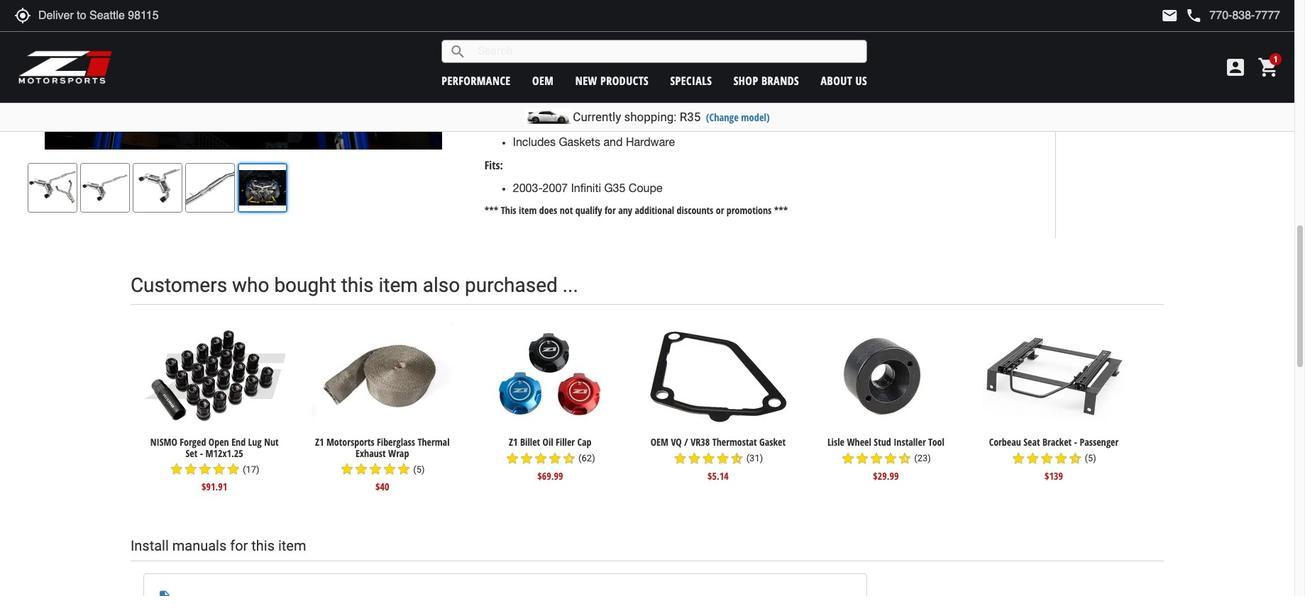 Task type: describe. For each thing, give the bounding box(es) containing it.
direct
[[513, 38, 543, 51]]

item for install manuals for this item
[[278, 538, 306, 555]]

lisle wheel stud installer tool star star star star star_half (23) $29.99
[[828, 436, 945, 483]]

(23)
[[914, 454, 931, 464]]

0 vertical spatial stainless
[[569, 54, 614, 67]]

new
[[575, 73, 597, 88]]

on
[[571, 38, 586, 51]]

item for customers who bought this item also purchased ...
[[379, 274, 418, 297]]

exhaust inside z1 motorsports fiberglass thermal exhaust wrap star star star star star (5) $40
[[356, 447, 386, 461]]

1 *** from the left
[[485, 204, 499, 217]]

thermal
[[418, 436, 450, 450]]

set
[[186, 447, 198, 461]]

about us link
[[821, 73, 868, 88]]

gasket
[[760, 436, 786, 450]]

mail
[[1162, 7, 1179, 24]]

0 vertical spatial steel
[[618, 54, 643, 67]]

100%
[[513, 54, 543, 67]]

$5.14
[[708, 470, 729, 483]]

r35
[[680, 110, 701, 124]]

shop brands
[[734, 73, 799, 88]]

this for for
[[251, 538, 275, 555]]

additional
[[635, 204, 674, 217]]

products
[[601, 73, 649, 88]]

customers
[[131, 274, 227, 297]]

lisle
[[828, 436, 845, 450]]

resonated
[[513, 119, 568, 132]]

(31)
[[746, 454, 763, 464]]

0 vertical spatial 304
[[546, 54, 565, 67]]

nut
[[264, 436, 279, 450]]

includes
[[513, 135, 556, 148]]

splitter
[[749, 87, 785, 100]]

oil
[[543, 436, 553, 450]]

account_box link
[[1221, 56, 1251, 79]]

nismo forged open end lug nut set - m12x1.25 star star star star star (17) $91.91
[[150, 436, 279, 494]]

shop
[[734, 73, 758, 88]]

phone
[[1186, 7, 1203, 24]]

$40
[[375, 481, 389, 494]]

star_half for corbeau seat bracket - passenger star star star star star_half (5) $139
[[1068, 452, 1083, 466]]

- inside corbeau seat bracket - passenger star star star star star_half (5) $139
[[1074, 436, 1078, 450]]

g35
[[604, 182, 626, 195]]

does
[[539, 204, 557, 217]]

fiberglass
[[377, 436, 415, 450]]

construction
[[646, 54, 712, 67]]

oem for oem
[[532, 73, 554, 88]]

brands
[[762, 73, 799, 88]]

any
[[618, 204, 632, 217]]

install manuals for this item
[[131, 538, 306, 555]]

bracket
[[1043, 436, 1072, 450]]

/
[[684, 436, 688, 450]]

coupe
[[629, 182, 663, 195]]

also
[[423, 274, 460, 297]]

search
[[449, 43, 467, 60]]

not
[[560, 204, 573, 217]]

stud
[[874, 436, 891, 450]]

hardware
[[626, 135, 675, 148]]

install
[[131, 538, 169, 555]]

corbeau seat bracket - passenger star star star star star_half (5) $139
[[989, 436, 1119, 483]]

bought
[[274, 274, 336, 297]]

2007
[[543, 182, 568, 195]]

- inside nismo forged open end lug nut set - m12x1.25 star star star star star (17) $91.91
[[200, 447, 203, 461]]

premium
[[513, 103, 558, 116]]

specials
[[670, 73, 712, 88]]

or
[[716, 204, 724, 217]]

my_location
[[14, 7, 31, 24]]

model)
[[741, 111, 770, 124]]

1 vertical spatial stainless
[[562, 87, 608, 100]]

(5) inside corbeau seat bracket - passenger star star star star star_half (5) $139
[[1085, 454, 1096, 464]]

vq
[[671, 436, 682, 450]]

about us
[[821, 73, 868, 88]]

piping
[[584, 71, 616, 83]]

fits:
[[485, 157, 503, 173]]

shopping:
[[624, 110, 677, 124]]

$69.99
[[537, 470, 563, 483]]

customers who bought this item also purchased ...
[[131, 274, 578, 297]]

$29.99
[[873, 470, 899, 483]]

this
[[501, 204, 516, 217]]

account_box
[[1224, 56, 1247, 79]]

cap
[[577, 436, 592, 450]]

nismo
[[150, 436, 177, 450]]

flanges
[[640, 87, 679, 100]]

section
[[595, 119, 633, 132]]

0 horizontal spatial and
[[604, 135, 623, 148]]

wheel
[[847, 436, 872, 450]]

*** this item does not qualify for any additional discounts or promotions ***
[[485, 204, 788, 217]]

infiniti
[[571, 182, 601, 195]]

(62)
[[579, 454, 595, 464]]



Task type: vqa. For each thing, say whether or not it's contained in the screenshot.
"Shopping_Cart"
yes



Task type: locate. For each thing, give the bounding box(es) containing it.
z1 inside z1 motorsports fiberglass thermal exhaust wrap star star star star star (5) $40
[[315, 436, 324, 450]]

z1 inside z1 billet oil filler cap star star star star star_half (62) $69.99
[[509, 436, 518, 450]]

(5) inside z1 motorsports fiberglass thermal exhaust wrap star star star star star (5) $40
[[413, 465, 425, 475]]

$139
[[1045, 470, 1063, 483]]

1 horizontal spatial exhaust
[[561, 103, 602, 116]]

corbeau
[[989, 436, 1021, 450]]

vr38
[[691, 436, 710, 450]]

seat
[[1024, 436, 1040, 450]]

z1 for star
[[509, 436, 518, 450]]

oem for oem vq / vr38 thermostat gasket star star star star star_half (31) $5.14
[[651, 436, 669, 450]]

motorsports
[[326, 436, 374, 450]]

new products
[[575, 73, 649, 88]]

about
[[821, 73, 853, 88]]

exhaust up (change
[[705, 87, 746, 100]]

performance
[[442, 73, 511, 88]]

phone link
[[1186, 7, 1281, 24]]

1 vertical spatial and
[[604, 135, 623, 148]]

us
[[856, 73, 868, 88]]

for
[[605, 204, 616, 217], [230, 538, 248, 555]]

z1 billet oil filler cap star star star star star_half (62) $69.99
[[505, 436, 595, 483]]

*** right promotions on the right of the page
[[774, 204, 788, 217]]

mail link
[[1162, 7, 1179, 24]]

2 horizontal spatial item
[[519, 204, 537, 217]]

0 horizontal spatial ***
[[485, 204, 499, 217]]

promotions
[[727, 204, 772, 217]]

1 vertical spatial oem
[[651, 436, 669, 450]]

z1 for wrap
[[315, 436, 324, 450]]

and up r35
[[683, 87, 702, 100]]

exhaust left wrap
[[356, 447, 386, 461]]

...
[[563, 274, 578, 297]]

0 vertical spatial exhaust
[[705, 87, 746, 100]]

tool
[[928, 436, 945, 450]]

passenger
[[1080, 436, 1119, 450]]

(5) down the passenger
[[1085, 454, 1096, 464]]

1 vertical spatial exhaust
[[561, 103, 602, 116]]

star_half inside z1 billet oil filler cap star star star star star_half (62) $69.99
[[562, 452, 576, 466]]

1 horizontal spatial z1
[[509, 436, 518, 450]]

1 horizontal spatial -
[[1074, 436, 1078, 450]]

oem inside oem vq / vr38 thermostat gasket star star star star star_half (31) $5.14
[[651, 436, 669, 450]]

1 horizontal spatial (5)
[[1085, 454, 1096, 464]]

purchased
[[465, 274, 558, 297]]

1 vertical spatial 304
[[540, 87, 559, 100]]

shop brands link
[[734, 73, 799, 88]]

2003-
[[513, 182, 543, 195]]

1 horizontal spatial and
[[683, 87, 702, 100]]

(17)
[[243, 465, 259, 475]]

forged
[[180, 436, 206, 450]]

performance link
[[442, 73, 511, 88]]

3 star_half from the left
[[898, 452, 912, 466]]

0 horizontal spatial -
[[200, 447, 203, 461]]

0 horizontal spatial item
[[278, 538, 306, 555]]

z1 left motorsports
[[315, 436, 324, 450]]

and down section
[[604, 135, 623, 148]]

*** left this
[[485, 204, 499, 217]]

open
[[209, 436, 229, 450]]

mandrel
[[513, 71, 554, 83]]

star_half down thermostat
[[730, 452, 744, 466]]

mail phone
[[1162, 7, 1203, 24]]

1 vertical spatial this
[[251, 538, 275, 555]]

Search search field
[[467, 41, 867, 62]]

oem link
[[532, 73, 554, 88]]

(change
[[706, 111, 739, 124]]

4 star_half from the left
[[1068, 452, 1083, 466]]

this right bought
[[341, 274, 374, 297]]

1 vertical spatial item
[[379, 274, 418, 297]]

0 vertical spatial this
[[341, 274, 374, 297]]

steel up products
[[618, 54, 643, 67]]

1 vertical spatial for
[[230, 538, 248, 555]]

star_half inside lisle wheel stud installer tool star star star star star_half (23) $29.99
[[898, 452, 912, 466]]

304 down the bolt-
[[546, 54, 565, 67]]

0 vertical spatial item
[[519, 204, 537, 217]]

exhaust up mid-
[[561, 103, 602, 116]]

star_half for z1 billet oil filler cap star star star star star_half (62) $69.99
[[562, 452, 576, 466]]

gaskets
[[559, 135, 601, 148]]

1 horizontal spatial oem
[[651, 436, 669, 450]]

z1 motorsports logo image
[[18, 50, 113, 85]]

- right bracket
[[1074, 436, 1078, 450]]

star_half inside oem vq / vr38 thermostat gasket star star star star star_half (31) $5.14
[[730, 452, 744, 466]]

star_half down the filler
[[562, 452, 576, 466]]

who
[[232, 274, 269, 297]]

mid-
[[571, 119, 595, 132]]

manuals
[[172, 538, 227, 555]]

2 z1 from the left
[[509, 436, 518, 450]]

installer
[[894, 436, 926, 450]]

for right manuals on the left bottom of the page
[[230, 538, 248, 555]]

lug
[[248, 436, 262, 450]]

for left any
[[605, 204, 616, 217]]

star_half down installer
[[898, 452, 912, 466]]

star_half inside corbeau seat bracket - passenger star star star star star_half (5) $139
[[1068, 452, 1083, 466]]

0 horizontal spatial z1
[[315, 436, 324, 450]]

filler
[[556, 436, 575, 450]]

star
[[505, 452, 520, 466], [520, 452, 534, 466], [534, 452, 548, 466], [548, 452, 562, 466], [673, 452, 687, 466], [687, 452, 702, 466], [702, 452, 716, 466], [716, 452, 730, 466], [841, 452, 855, 466], [855, 452, 870, 466], [870, 452, 884, 466], [884, 452, 898, 466], [1012, 452, 1026, 466], [1026, 452, 1040, 466], [1040, 452, 1054, 466], [1054, 452, 1068, 466], [169, 463, 184, 477], [184, 463, 198, 477], [198, 463, 212, 477], [212, 463, 226, 477], [226, 463, 240, 477], [340, 463, 354, 477], [354, 463, 368, 477], [368, 463, 383, 477], [383, 463, 397, 477], [397, 463, 411, 477]]

qualify
[[575, 204, 602, 217]]

z1
[[315, 436, 324, 450], [509, 436, 518, 450]]

2003-2007 infiniti g35 coupe
[[513, 182, 663, 195]]

1 horizontal spatial this
[[341, 274, 374, 297]]

1 vertical spatial steel
[[611, 87, 637, 100]]

star_half for lisle wheel stud installer tool star star star star star_half (23) $29.99
[[898, 452, 912, 466]]

(change model) link
[[706, 111, 770, 124]]

stainless down "bent"
[[562, 87, 608, 100]]

2 star_half from the left
[[730, 452, 744, 466]]

installation
[[589, 38, 644, 51]]

- right set
[[200, 447, 203, 461]]

304 up premium
[[540, 87, 559, 100]]

1 z1 from the left
[[315, 436, 324, 450]]

cast
[[513, 87, 537, 100]]

tip
[[605, 103, 621, 116]]

0 vertical spatial and
[[683, 87, 702, 100]]

2 vertical spatial exhaust
[[356, 447, 386, 461]]

direct bolt-on installation 100% 304 stainless steel construction mandrel bent piping cast 304 stainless steel flanges and exhaust splitter premium exhaust tip resonated mid-section includes gaskets and hardware
[[513, 38, 785, 148]]

exhaust
[[705, 87, 746, 100], [561, 103, 602, 116], [356, 447, 386, 461]]

0 horizontal spatial (5)
[[413, 465, 425, 475]]

item
[[519, 204, 537, 217], [379, 274, 418, 297], [278, 538, 306, 555]]

discounts
[[677, 204, 714, 217]]

0 horizontal spatial for
[[230, 538, 248, 555]]

304
[[546, 54, 565, 67], [540, 87, 559, 100]]

oem vq / vr38 thermostat gasket star star star star star_half (31) $5.14
[[651, 436, 786, 483]]

m12x1.25
[[206, 447, 243, 461]]

bent
[[557, 71, 581, 83]]

0 horizontal spatial oem
[[532, 73, 554, 88]]

star_half down bracket
[[1068, 452, 1083, 466]]

stainless up piping
[[569, 54, 614, 67]]

currently shopping: r35 (change model)
[[573, 110, 770, 124]]

0 horizontal spatial this
[[251, 538, 275, 555]]

2 horizontal spatial exhaust
[[705, 87, 746, 100]]

end
[[231, 436, 246, 450]]

stainless
[[569, 54, 614, 67], [562, 87, 608, 100]]

1 star_half from the left
[[562, 452, 576, 466]]

z1 left billet
[[509, 436, 518, 450]]

(5) down "thermal"
[[413, 465, 425, 475]]

0 vertical spatial oem
[[532, 73, 554, 88]]

shopping_cart link
[[1254, 56, 1281, 79]]

specials link
[[670, 73, 712, 88]]

0 vertical spatial for
[[605, 204, 616, 217]]

1 horizontal spatial ***
[[774, 204, 788, 217]]

this right manuals on the left bottom of the page
[[251, 538, 275, 555]]

0 horizontal spatial exhaust
[[356, 447, 386, 461]]

1 horizontal spatial for
[[605, 204, 616, 217]]

steel up tip
[[611, 87, 637, 100]]

2 vertical spatial item
[[278, 538, 306, 555]]

this for bought
[[341, 274, 374, 297]]

currently
[[573, 110, 621, 124]]

star_half
[[562, 452, 576, 466], [730, 452, 744, 466], [898, 452, 912, 466], [1068, 452, 1083, 466]]

2 *** from the left
[[774, 204, 788, 217]]

oem left the vq
[[651, 436, 669, 450]]

$91.91
[[202, 481, 227, 494]]

oem down 100%
[[532, 73, 554, 88]]

1 horizontal spatial item
[[379, 274, 418, 297]]

***
[[485, 204, 499, 217], [774, 204, 788, 217]]

and
[[683, 87, 702, 100], [604, 135, 623, 148]]

bolt-
[[546, 38, 571, 51]]



